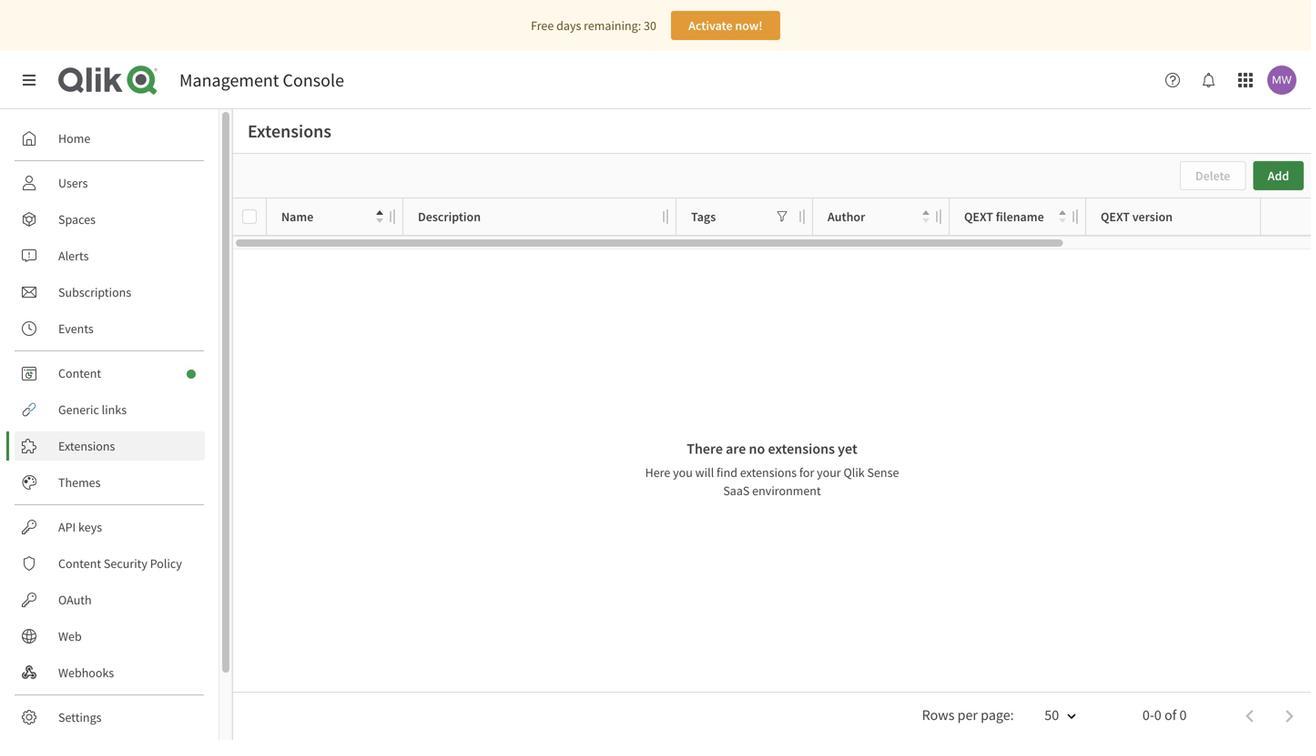 Task type: locate. For each thing, give the bounding box(es) containing it.
free days remaining: 30
[[531, 17, 657, 34]]

content up generic
[[58, 365, 101, 382]]

maria williams image
[[1268, 66, 1297, 95]]

subscriptions
[[58, 284, 131, 301]]

tags
[[691, 208, 716, 225]]

0-
[[1143, 706, 1155, 724]]

new connector image
[[187, 370, 196, 379]]

extensions down generic links
[[58, 438, 115, 454]]

extensions
[[768, 440, 835, 458], [740, 464, 797, 481]]

1 horizontal spatial extensions
[[248, 120, 331, 143]]

qext
[[964, 208, 993, 225], [1101, 208, 1130, 225]]

qext for qext version
[[1101, 208, 1130, 225]]

generic links link
[[15, 395, 205, 424]]

add
[[1268, 168, 1290, 184]]

1 content from the top
[[58, 365, 101, 382]]

extensions inside navigation pane element
[[58, 438, 115, 454]]

50 button
[[1023, 701, 1088, 733]]

oauth
[[58, 592, 92, 608]]

subscriptions link
[[15, 278, 205, 307]]

generic links
[[58, 402, 127, 418]]

0 vertical spatial content
[[58, 365, 101, 382]]

days
[[557, 17, 581, 34]]

users link
[[15, 168, 205, 198]]

0 horizontal spatial 0
[[1155, 706, 1162, 724]]

qext filename button
[[964, 204, 1066, 229]]

filename
[[996, 208, 1044, 225]]

alerts
[[58, 248, 89, 264]]

1 horizontal spatial 0
[[1180, 706, 1187, 724]]

0 right of
[[1180, 706, 1187, 724]]

extensions down the console
[[248, 120, 331, 143]]

sense
[[867, 464, 899, 481]]

home link
[[15, 124, 205, 153]]

oauth link
[[15, 586, 205, 615]]

find
[[717, 464, 738, 481]]

0
[[1155, 706, 1162, 724], [1180, 706, 1187, 724]]

2 qext from the left
[[1101, 208, 1130, 225]]

2 0 from the left
[[1180, 706, 1187, 724]]

add button
[[1253, 161, 1304, 190]]

themes
[[58, 474, 101, 491]]

0 horizontal spatial qext
[[964, 208, 993, 225]]

settings
[[58, 709, 102, 726]]

management console element
[[179, 69, 344, 92]]

2 content from the top
[[58, 556, 101, 572]]

extensions up environment at the right of the page
[[740, 464, 797, 481]]

1 vertical spatial extensions
[[58, 438, 115, 454]]

content for content security policy
[[58, 556, 101, 572]]

extensions
[[248, 120, 331, 143], [58, 438, 115, 454]]

qlik
[[844, 464, 865, 481]]

content inside 'link'
[[58, 365, 101, 382]]

spaces link
[[15, 205, 205, 234]]

qext for qext filename
[[964, 208, 993, 225]]

author
[[828, 208, 865, 225]]

generic
[[58, 402, 99, 418]]

will
[[695, 464, 714, 481]]

web
[[58, 628, 82, 645]]

0 left of
[[1155, 706, 1162, 724]]

content
[[58, 365, 101, 382], [58, 556, 101, 572]]

name button
[[281, 204, 383, 229]]

1 vertical spatial content
[[58, 556, 101, 572]]

author button
[[828, 204, 930, 229]]

of
[[1165, 706, 1177, 724]]

version
[[1133, 208, 1173, 225]]

content security policy link
[[15, 549, 205, 578]]

content down api keys
[[58, 556, 101, 572]]

extensions up "for"
[[768, 440, 835, 458]]

api keys
[[58, 519, 102, 535]]

qext left the version at the top of page
[[1101, 208, 1130, 225]]

no
[[749, 440, 765, 458]]

0 horizontal spatial extensions
[[58, 438, 115, 454]]

1 horizontal spatial qext
[[1101, 208, 1130, 225]]

management console
[[179, 69, 344, 92]]

home
[[58, 130, 90, 147]]

description
[[418, 208, 481, 225]]

1 0 from the left
[[1155, 706, 1162, 724]]

webhooks link
[[15, 658, 205, 688]]

1 qext from the left
[[964, 208, 993, 225]]

qext inside button
[[964, 208, 993, 225]]

events link
[[15, 314, 205, 343]]

qext left filename at right top
[[964, 208, 993, 225]]

events
[[58, 321, 94, 337]]

webhooks
[[58, 665, 114, 681]]



Task type: vqa. For each thing, say whether or not it's contained in the screenshot.
yet
yes



Task type: describe. For each thing, give the bounding box(es) containing it.
security
[[104, 556, 147, 572]]

environment
[[752, 483, 821, 499]]

here
[[645, 464, 671, 481]]

activate now!
[[689, 17, 763, 34]]

remaining:
[[584, 17, 641, 34]]

policy
[[150, 556, 182, 572]]

qext filename
[[964, 208, 1044, 225]]

are
[[726, 440, 746, 458]]

content security policy
[[58, 556, 182, 572]]

saas
[[723, 483, 750, 499]]

close sidebar menu image
[[22, 73, 36, 87]]

qext version
[[1101, 208, 1173, 225]]

navigation pane element
[[0, 117, 219, 740]]

management
[[179, 69, 279, 92]]

alerts link
[[15, 241, 205, 270]]

0-0 of 0
[[1143, 706, 1187, 724]]

50
[[1045, 706, 1059, 724]]

1 vertical spatial extensions
[[740, 464, 797, 481]]

per
[[958, 706, 978, 724]]

spaces
[[58, 211, 96, 228]]

yet
[[838, 440, 858, 458]]

content link
[[15, 359, 205, 388]]

users
[[58, 175, 88, 191]]

links
[[102, 402, 127, 418]]

content for content
[[58, 365, 101, 382]]

you
[[673, 464, 693, 481]]

keys
[[78, 519, 102, 535]]

for
[[800, 464, 814, 481]]

rows per page:
[[922, 706, 1014, 724]]

30
[[644, 17, 657, 34]]

api keys link
[[15, 513, 205, 542]]

page:
[[981, 706, 1014, 724]]

there are no extensions yet here you will find extensions for your qlik sense saas environment
[[645, 440, 899, 499]]

extensions link
[[15, 432, 205, 461]]

there
[[687, 440, 723, 458]]

settings link
[[15, 703, 205, 732]]

api
[[58, 519, 76, 535]]

activate
[[689, 17, 733, 34]]

activate now! link
[[671, 11, 780, 40]]

0 vertical spatial extensions
[[768, 440, 835, 458]]

name
[[281, 208, 314, 225]]

console
[[283, 69, 344, 92]]

0 vertical spatial extensions
[[248, 120, 331, 143]]

themes link
[[15, 468, 205, 497]]

your
[[817, 464, 841, 481]]

rows
[[922, 706, 955, 724]]

web link
[[15, 622, 205, 651]]

now!
[[735, 17, 763, 34]]

free
[[531, 17, 554, 34]]



